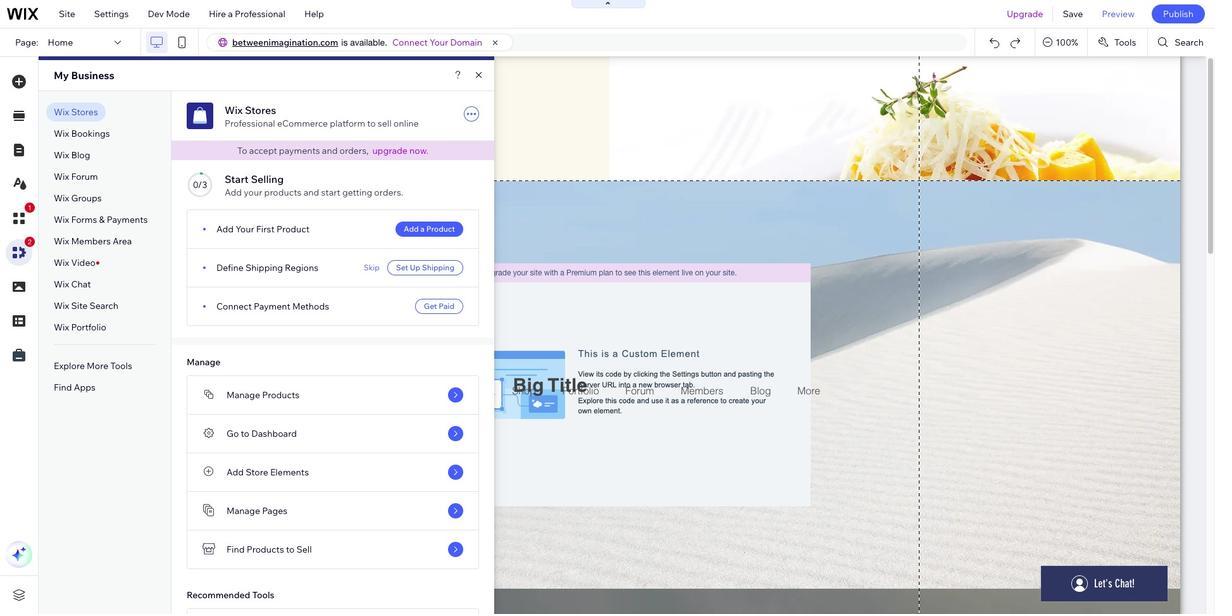 Task type: locate. For each thing, give the bounding box(es) containing it.
site up wix portfolio
[[71, 300, 88, 312]]

tools inside button
[[1115, 37, 1137, 48]]

0 horizontal spatial product
[[277, 224, 310, 235]]

accept
[[249, 145, 277, 156]]

2 horizontal spatial to
[[367, 118, 376, 129]]

stores up accept
[[245, 104, 276, 117]]

0 vertical spatial and
[[322, 145, 338, 156]]

and inside start selling add your products and start getting orders.
[[304, 187, 319, 198]]

0 vertical spatial a
[[228, 8, 233, 20]]

wix right wix stores icon
[[225, 104, 243, 117]]

stores inside wix stores professional ecommerce platform to sell online
[[245, 104, 276, 117]]

0 horizontal spatial stores
[[71, 106, 98, 118]]

0 horizontal spatial to
[[241, 428, 250, 439]]

products for find
[[247, 544, 284, 555]]

and left the orders,
[[322, 145, 338, 156]]

wix chat
[[54, 279, 91, 290]]

find products to sell
[[227, 544, 312, 555]]

dev mode
[[148, 8, 190, 20]]

0 horizontal spatial find
[[54, 382, 72, 393]]

wix left forum
[[54, 171, 69, 182]]

0 horizontal spatial a
[[228, 8, 233, 20]]

0 vertical spatial your
[[430, 37, 449, 48]]

a for professional
[[228, 8, 233, 20]]

set
[[396, 263, 408, 272]]

paid
[[439, 301, 455, 311]]

business
[[71, 69, 115, 82]]

0 horizontal spatial shipping
[[246, 262, 283, 274]]

wix for wix groups
[[54, 193, 69, 204]]

forms
[[71, 214, 97, 225]]

start
[[225, 173, 249, 186]]

sell
[[378, 118, 392, 129]]

start selling add your products and start getting orders.
[[225, 173, 403, 198]]

2 button
[[6, 237, 35, 266]]

2
[[28, 238, 32, 246]]

wix stores professional ecommerce platform to sell online
[[225, 104, 419, 129]]

wix left 'video'
[[54, 257, 69, 269]]

0 horizontal spatial and
[[304, 187, 319, 198]]

now.
[[410, 145, 429, 157]]

products left sell
[[247, 544, 284, 555]]

add store elements
[[227, 467, 309, 478]]

1 vertical spatial find
[[227, 544, 245, 555]]

help
[[305, 8, 324, 20]]

preview button
[[1093, 0, 1145, 28]]

to left sell
[[286, 544, 295, 555]]

blog
[[71, 149, 90, 161]]

1 vertical spatial search
[[90, 300, 118, 312]]

wix stores
[[54, 106, 98, 118]]

connect left payment
[[217, 301, 252, 312]]

wix for wix video
[[54, 257, 69, 269]]

products up dashboard
[[262, 389, 300, 401]]

wix down wix chat
[[54, 300, 69, 312]]

1
[[28, 204, 32, 212]]

product up set up shipping
[[427, 224, 455, 234]]

publish button
[[1152, 4, 1206, 23]]

wix for wix site search
[[54, 300, 69, 312]]

to right go
[[241, 428, 250, 439]]

professional up betweenimagination.com
[[235, 8, 286, 20]]

1 horizontal spatial stores
[[245, 104, 276, 117]]

1 horizontal spatial product
[[427, 224, 455, 234]]

wix left chat
[[54, 279, 69, 290]]

skip button
[[364, 260, 380, 275]]

is
[[342, 37, 348, 47]]

stores
[[245, 104, 276, 117], [71, 106, 98, 118]]

0 vertical spatial search
[[1176, 37, 1204, 48]]

wix for wix chat
[[54, 279, 69, 290]]

2 vertical spatial to
[[286, 544, 295, 555]]

methods
[[293, 301, 329, 312]]

sell
[[297, 544, 312, 555]]

1 vertical spatial and
[[304, 187, 319, 198]]

wix for wix bookings
[[54, 128, 69, 139]]

1 vertical spatial tools
[[110, 360, 132, 372]]

wix up wix blog
[[54, 128, 69, 139]]

members
[[71, 236, 111, 247]]

dashboard
[[251, 428, 297, 439]]

wix forms & payments
[[54, 214, 148, 225]]

site up home
[[59, 8, 75, 20]]

shipping right up
[[422, 263, 455, 272]]

0 vertical spatial tools
[[1115, 37, 1137, 48]]

professional for a
[[235, 8, 286, 20]]

1 horizontal spatial find
[[227, 544, 245, 555]]

add your first product
[[217, 224, 310, 235]]

to
[[237, 145, 247, 156]]

a up set up shipping
[[421, 224, 425, 234]]

getting
[[343, 187, 372, 198]]

wix left the blog
[[54, 149, 69, 161]]

1 horizontal spatial connect
[[393, 37, 428, 48]]

1 vertical spatial a
[[421, 224, 425, 234]]

0 vertical spatial find
[[54, 382, 72, 393]]

connect
[[393, 37, 428, 48], [217, 301, 252, 312]]

get paid button
[[415, 299, 464, 314]]

wix inside wix stores professional ecommerce platform to sell online
[[225, 104, 243, 117]]

define shipping regions
[[217, 262, 319, 274]]

apps
[[74, 382, 96, 393]]

tools down preview
[[1115, 37, 1137, 48]]

wix left forms
[[54, 214, 69, 225]]

0 vertical spatial professional
[[235, 8, 286, 20]]

add up define
[[217, 224, 234, 235]]

domain
[[451, 37, 483, 48]]

0 horizontal spatial connect
[[217, 301, 252, 312]]

add for add store elements
[[227, 467, 244, 478]]

a right hire
[[228, 8, 233, 20]]

dev
[[148, 8, 164, 20]]

a
[[228, 8, 233, 20], [421, 224, 425, 234]]

stores up "wix bookings"
[[71, 106, 98, 118]]

upgrade
[[373, 145, 408, 157]]

go to dashboard
[[227, 428, 297, 439]]

0 vertical spatial manage
[[187, 357, 221, 368]]

connect right available.
[[393, 37, 428, 48]]

1 horizontal spatial your
[[430, 37, 449, 48]]

to
[[367, 118, 376, 129], [241, 428, 250, 439], [286, 544, 295, 555]]

1 horizontal spatial shipping
[[422, 263, 455, 272]]

wix video
[[54, 257, 96, 269]]

wix forum
[[54, 171, 98, 182]]

professional for stores
[[225, 118, 275, 129]]

wix left the portfolio
[[54, 322, 69, 333]]

1 vertical spatial to
[[241, 428, 250, 439]]

chat
[[71, 279, 91, 290]]

0/3
[[193, 179, 207, 191]]

find left apps
[[54, 382, 72, 393]]

add
[[225, 187, 242, 198], [217, 224, 234, 235], [404, 224, 419, 234], [227, 467, 244, 478]]

elements
[[270, 467, 309, 478]]

find down manage pages
[[227, 544, 245, 555]]

recommended
[[187, 590, 250, 601]]

tools button
[[1089, 28, 1148, 56]]

wix left groups
[[54, 193, 69, 204]]

2 horizontal spatial tools
[[1115, 37, 1137, 48]]

payments
[[107, 214, 148, 225]]

find
[[54, 382, 72, 393], [227, 544, 245, 555]]

wix portfolio
[[54, 322, 106, 333]]

add down start
[[225, 187, 242, 198]]

products
[[262, 389, 300, 401], [247, 544, 284, 555]]

tools right "more"
[[110, 360, 132, 372]]

manage for manage pages
[[227, 505, 260, 517]]

1 horizontal spatial tools
[[252, 590, 275, 601]]

product right first
[[277, 224, 310, 235]]

set up shipping
[[396, 263, 455, 272]]

shipping right define
[[246, 262, 283, 274]]

wix members area
[[54, 236, 132, 247]]

professional up the to
[[225, 118, 275, 129]]

home
[[48, 37, 73, 48]]

go
[[227, 428, 239, 439]]

add left store
[[227, 467, 244, 478]]

area
[[113, 236, 132, 247]]

0 horizontal spatial tools
[[110, 360, 132, 372]]

ecommerce
[[277, 118, 328, 129]]

wix up wix video
[[54, 236, 69, 247]]

search down publish button
[[1176, 37, 1204, 48]]

0 vertical spatial products
[[262, 389, 300, 401]]

2 vertical spatial manage
[[227, 505, 260, 517]]

wix for wix stores
[[54, 106, 69, 118]]

to left 'sell'
[[367, 118, 376, 129]]

0 vertical spatial to
[[367, 118, 376, 129]]

1 horizontal spatial and
[[322, 145, 338, 156]]

add for add a product
[[404, 224, 419, 234]]

professional inside wix stores professional ecommerce platform to sell online
[[225, 118, 275, 129]]

and
[[322, 145, 338, 156], [304, 187, 319, 198]]

set up shipping button
[[387, 260, 464, 275]]

1 vertical spatial products
[[247, 544, 284, 555]]

add a product button
[[396, 222, 464, 237]]

1 vertical spatial manage
[[227, 389, 260, 401]]

shipping
[[246, 262, 283, 274], [422, 263, 455, 272]]

stores for wix stores
[[71, 106, 98, 118]]

and inside the to accept payments and orders, upgrade now.
[[322, 145, 338, 156]]

a inside button
[[421, 224, 425, 234]]

1 vertical spatial your
[[236, 224, 254, 235]]

your
[[244, 187, 262, 198]]

tools right recommended
[[252, 590, 275, 601]]

add inside button
[[404, 224, 419, 234]]

1 horizontal spatial search
[[1176, 37, 1204, 48]]

first
[[256, 224, 275, 235]]

online
[[394, 118, 419, 129]]

your left domain
[[430, 37, 449, 48]]

search up the portfolio
[[90, 300, 118, 312]]

1 horizontal spatial a
[[421, 224, 425, 234]]

your
[[430, 37, 449, 48], [236, 224, 254, 235]]

add up up
[[404, 224, 419, 234]]

and left start
[[304, 187, 319, 198]]

your left first
[[236, 224, 254, 235]]

define
[[217, 262, 244, 274]]

wix up "wix bookings"
[[54, 106, 69, 118]]

1 vertical spatial professional
[[225, 118, 275, 129]]



Task type: describe. For each thing, give the bounding box(es) containing it.
pages
[[262, 505, 288, 517]]

100%
[[1056, 37, 1079, 48]]

preview
[[1103, 8, 1135, 20]]

publish
[[1164, 8, 1194, 20]]

find apps
[[54, 382, 96, 393]]

find for find products to sell
[[227, 544, 245, 555]]

payments
[[279, 145, 320, 156]]

my
[[54, 69, 69, 82]]

settings
[[94, 8, 129, 20]]

add inside start selling add your products and start getting orders.
[[225, 187, 242, 198]]

to inside wix stores professional ecommerce platform to sell online
[[367, 118, 376, 129]]

1 vertical spatial connect
[[217, 301, 252, 312]]

video
[[71, 257, 96, 269]]

wix for wix blog
[[54, 149, 69, 161]]

0 horizontal spatial your
[[236, 224, 254, 235]]

wix for wix members area
[[54, 236, 69, 247]]

add for add your first product
[[217, 224, 234, 235]]

available.
[[350, 37, 388, 47]]

wix stores image
[[187, 103, 213, 129]]

0 vertical spatial site
[[59, 8, 75, 20]]

hire a professional
[[209, 8, 286, 20]]

recommended tools
[[187, 590, 275, 601]]

1 button
[[6, 203, 35, 232]]

skip
[[364, 263, 380, 272]]

0 horizontal spatial search
[[90, 300, 118, 312]]

up
[[410, 263, 421, 272]]

betweenimagination.com
[[232, 37, 338, 48]]

start
[[321, 187, 341, 198]]

platform
[[330, 118, 365, 129]]

portfolio
[[71, 322, 106, 333]]

forum
[[71, 171, 98, 182]]

connect payment methods
[[217, 301, 329, 312]]

wix for wix forum
[[54, 171, 69, 182]]

a for product
[[421, 224, 425, 234]]

orders,
[[340, 145, 369, 156]]

get
[[424, 301, 437, 311]]

100% button
[[1036, 28, 1088, 56]]

search inside button
[[1176, 37, 1204, 48]]

orders.
[[374, 187, 403, 198]]

explore more tools
[[54, 360, 132, 372]]

search button
[[1149, 28, 1216, 56]]

1 horizontal spatial to
[[286, 544, 295, 555]]

selling
[[251, 173, 284, 186]]

bookings
[[71, 128, 110, 139]]

2 vertical spatial tools
[[252, 590, 275, 601]]

shipping inside button
[[422, 263, 455, 272]]

groups
[[71, 193, 102, 204]]

products
[[264, 187, 302, 198]]

products for manage
[[262, 389, 300, 401]]

0 vertical spatial connect
[[393, 37, 428, 48]]

save button
[[1054, 0, 1093, 28]]

manage for manage
[[187, 357, 221, 368]]

manage for manage products
[[227, 389, 260, 401]]

is available. connect your domain
[[342, 37, 483, 48]]

payment
[[254, 301, 291, 312]]

wix for wix portfolio
[[54, 322, 69, 333]]

wix for wix stores professional ecommerce platform to sell online
[[225, 104, 243, 117]]

hire
[[209, 8, 226, 20]]

explore
[[54, 360, 85, 372]]

more
[[87, 360, 108, 372]]

1 vertical spatial site
[[71, 300, 88, 312]]

0/3 progress bar
[[187, 172, 213, 198]]

store
[[246, 467, 268, 478]]

product inside button
[[427, 224, 455, 234]]

save
[[1064, 8, 1084, 20]]

get paid
[[424, 301, 455, 311]]

&
[[99, 214, 105, 225]]

to accept payments and orders, upgrade now.
[[237, 145, 429, 157]]

wix groups
[[54, 193, 102, 204]]

wix for wix forms & payments
[[54, 214, 69, 225]]

stores for wix stores professional ecommerce platform to sell online
[[245, 104, 276, 117]]

manage pages
[[227, 505, 288, 517]]

my business
[[54, 69, 115, 82]]

regions
[[285, 262, 319, 274]]

find for find apps
[[54, 382, 72, 393]]

wix site search
[[54, 300, 118, 312]]

wix bookings
[[54, 128, 110, 139]]

upgrade
[[1007, 8, 1044, 20]]



Task type: vqa. For each thing, say whether or not it's contained in the screenshot.
2nd "Show More" from the top
no



